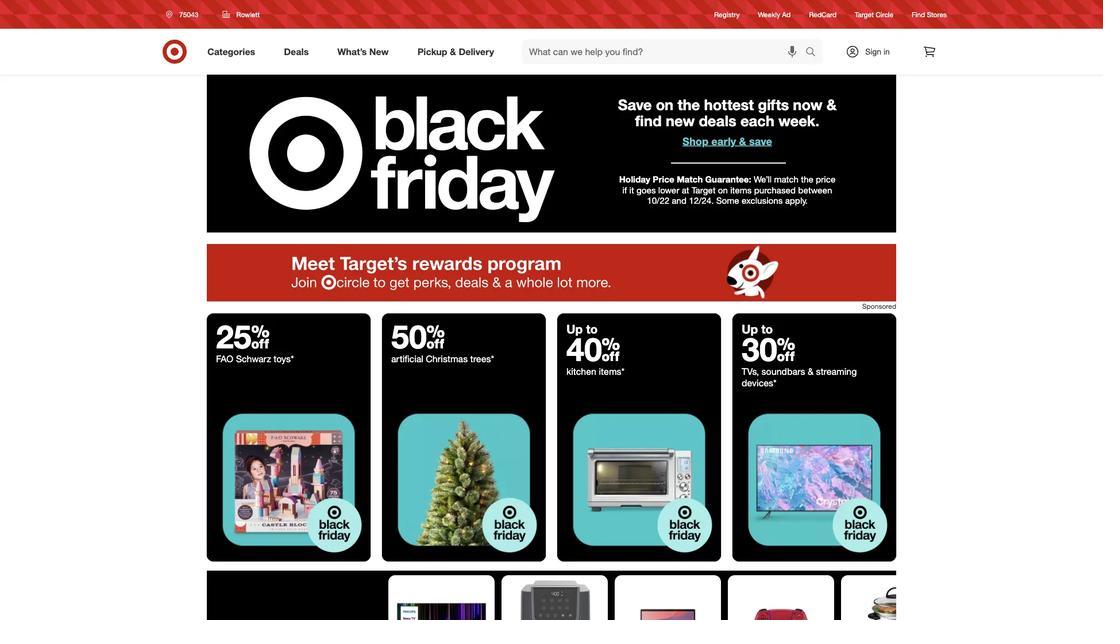 Task type: vqa. For each thing, say whether or not it's contained in the screenshot.
Built-
no



Task type: locate. For each thing, give the bounding box(es) containing it.
the for match
[[801, 174, 813, 185]]

50 artificial christmas trees*
[[391, 317, 494, 365]]

1 horizontal spatial up to
[[742, 322, 773, 336]]

1 up from the left
[[566, 322, 583, 336]]

up to up tvs,
[[742, 322, 773, 336]]

1 to from the left
[[586, 322, 598, 336]]

2 up to from the left
[[742, 322, 773, 336]]

weekly ad link
[[758, 9, 791, 19]]

2 target black friday image from the left
[[382, 398, 546, 562]]

items
[[730, 185, 752, 195]]

rowlett button
[[215, 4, 267, 25]]

weekly
[[758, 10, 780, 19]]

75043 button
[[159, 4, 210, 25]]

0 horizontal spatial up to
[[566, 322, 598, 336]]

3 target black friday image from the left
[[557, 398, 721, 562]]

sign in link
[[836, 39, 908, 64]]

0 horizontal spatial the
[[678, 96, 700, 114]]

2 to from the left
[[761, 322, 773, 336]]

price
[[653, 174, 674, 185]]

what's
[[337, 46, 367, 57]]

& right now
[[826, 96, 837, 114]]

the inside we'll match the price if it goes lower at target on items purchased between 10/22 and 12/24. some exclusions apply.
[[801, 174, 813, 185]]

up to
[[566, 322, 598, 336], [742, 322, 773, 336]]

tvs,
[[742, 366, 759, 377]]

the inside save on the hottest gifts now & find new deals each week.
[[678, 96, 700, 114]]

1 vertical spatial on
[[718, 185, 728, 195]]

target right at
[[692, 185, 716, 195]]

holiday price match guarantee:
[[619, 174, 751, 185]]

0 vertical spatial the
[[678, 96, 700, 114]]

75043
[[179, 10, 198, 19]]

toys*
[[274, 353, 294, 365]]

1 horizontal spatial target
[[855, 10, 874, 19]]

to up soundbars
[[761, 322, 773, 336]]

pickup & delivery
[[417, 46, 494, 57]]

target
[[855, 10, 874, 19], [692, 185, 716, 195]]

up to up kitchen
[[566, 322, 598, 336]]

0 horizontal spatial to
[[586, 322, 598, 336]]

target circle link
[[855, 9, 893, 19]]

0 vertical spatial target
[[855, 10, 874, 19]]

at
[[682, 185, 689, 195]]

up up tvs,
[[742, 322, 758, 336]]

& inside save on the hottest gifts now & find new deals each week.
[[826, 96, 837, 114]]

and
[[672, 195, 687, 206]]

goes
[[637, 185, 656, 195]]

between
[[798, 185, 832, 195]]

match
[[677, 174, 703, 185]]

sign
[[865, 47, 881, 57]]

new
[[666, 112, 695, 130]]

artificial
[[391, 353, 423, 365]]

the
[[678, 96, 700, 114], [801, 174, 813, 185]]

in
[[884, 47, 890, 57]]

target left "circle"
[[855, 10, 874, 19]]

target black friday image for kitchen items*
[[557, 398, 721, 562]]

0 vertical spatial on
[[656, 96, 673, 114]]

to for 30
[[761, 322, 773, 336]]

registry
[[714, 10, 740, 19]]

What can we help you find? suggestions appear below search field
[[522, 39, 808, 64]]

redcard
[[809, 10, 836, 19]]

the for on
[[678, 96, 700, 114]]

categories
[[207, 46, 255, 57]]

apply.
[[785, 195, 808, 206]]

fao
[[216, 353, 233, 365]]

2 up from the left
[[742, 322, 758, 336]]

save
[[749, 135, 772, 148]]

items*
[[599, 366, 625, 377]]

ad
[[782, 10, 791, 19]]

to
[[586, 322, 598, 336], [761, 322, 773, 336]]

on
[[656, 96, 673, 114], [718, 185, 728, 195]]

match
[[774, 174, 798, 185]]

on left items
[[718, 185, 728, 195]]

target black friday image for artificial christmas trees*
[[382, 398, 546, 562]]

stores
[[927, 10, 947, 19]]

25 fao schwarz toys*
[[216, 317, 294, 365]]

to up kitchen items*
[[586, 322, 598, 336]]

guarantee:
[[705, 174, 751, 185]]

advertisement region
[[207, 244, 896, 302]]

& inside tvs, soundbars & streaming devices*
[[808, 366, 813, 377]]

4 target black friday image from the left
[[732, 398, 896, 562]]

on inside we'll match the price if it goes lower at target on items purchased between 10/22 and 12/24. some exclusions apply.
[[718, 185, 728, 195]]

pickup
[[417, 46, 447, 57]]

target black friday image
[[207, 398, 371, 562], [382, 398, 546, 562], [557, 398, 721, 562], [732, 398, 896, 562]]

to for 40
[[586, 322, 598, 336]]

1 horizontal spatial to
[[761, 322, 773, 336]]

kitchen
[[566, 366, 596, 377]]

1 target black friday image from the left
[[207, 398, 371, 562]]

each
[[740, 112, 774, 130]]

1 up to from the left
[[566, 322, 598, 336]]

find
[[635, 112, 662, 130]]

& left streaming
[[808, 366, 813, 377]]

up for 40
[[566, 322, 583, 336]]

0 horizontal spatial on
[[656, 96, 673, 114]]

1 vertical spatial target
[[692, 185, 716, 195]]

if
[[622, 185, 627, 195]]

soundbars
[[762, 366, 805, 377]]

shop
[[683, 135, 708, 148]]

50
[[391, 317, 445, 356]]

0 horizontal spatial up
[[566, 322, 583, 336]]

1 horizontal spatial up
[[742, 322, 758, 336]]

up up kitchen
[[566, 322, 583, 336]]

lower
[[658, 185, 679, 195]]

sponsored
[[862, 302, 896, 311]]

on right save
[[656, 96, 673, 114]]

devices*
[[742, 378, 777, 389]]

1 vertical spatial the
[[801, 174, 813, 185]]

the left price
[[801, 174, 813, 185]]

the up shop
[[678, 96, 700, 114]]

new
[[369, 46, 389, 57]]

search
[[800, 47, 828, 58]]

1 horizontal spatial the
[[801, 174, 813, 185]]

0 horizontal spatial target
[[692, 185, 716, 195]]

we'll
[[754, 174, 772, 185]]

1 horizontal spatial on
[[718, 185, 728, 195]]

kitchen items*
[[566, 366, 625, 377]]

on inside save on the hottest gifts now & find new deals each week.
[[656, 96, 673, 114]]

up
[[566, 322, 583, 336], [742, 322, 758, 336]]

now
[[793, 96, 822, 114]]



Task type: describe. For each thing, give the bounding box(es) containing it.
what's new link
[[328, 39, 403, 64]]

carousel region
[[207, 571, 896, 620]]

holiday
[[619, 174, 650, 185]]

christmas
[[426, 353, 468, 365]]

up for 30
[[742, 322, 758, 336]]

12/24.
[[689, 195, 714, 206]]

some
[[716, 195, 739, 206]]

30
[[742, 330, 795, 369]]

what's new
[[337, 46, 389, 57]]

weekly ad
[[758, 10, 791, 19]]

target inside we'll match the price if it goes lower at target on items purchased between 10/22 and 12/24. some exclusions apply.
[[692, 185, 716, 195]]

sign in
[[865, 47, 890, 57]]

schwarz
[[236, 353, 271, 365]]

exclusions
[[742, 195, 783, 206]]

price
[[816, 174, 835, 185]]

categories link
[[198, 39, 270, 64]]

find stores link
[[912, 9, 947, 19]]

black friday deals image
[[207, 75, 896, 233]]

40
[[566, 330, 620, 369]]

streaming
[[816, 366, 857, 377]]

circle
[[876, 10, 893, 19]]

we'll match the price if it goes lower at target on items purchased between 10/22 and 12/24. some exclusions apply.
[[622, 174, 835, 206]]

target black friday image for tvs, soundbars & streaming devices*
[[732, 398, 896, 562]]

gifts
[[758, 96, 789, 114]]

early
[[711, 135, 736, 148]]

up to for 30
[[742, 322, 773, 336]]

registry link
[[714, 9, 740, 19]]

week.
[[778, 112, 819, 130]]

shop early & save
[[683, 135, 772, 148]]

deals
[[284, 46, 309, 57]]

find
[[912, 10, 925, 19]]

trees*
[[470, 353, 494, 365]]

it
[[629, 185, 634, 195]]

purchased
[[754, 185, 796, 195]]

save on the hottest gifts now & find new deals each week.
[[618, 96, 837, 130]]

target inside "link"
[[855, 10, 874, 19]]

target circle
[[855, 10, 893, 19]]

deals link
[[274, 39, 323, 64]]

10/22
[[647, 195, 669, 206]]

tvs, soundbars & streaming devices*
[[742, 366, 857, 389]]

up to for 40
[[566, 322, 598, 336]]

find stores
[[912, 10, 947, 19]]

deals
[[699, 112, 736, 130]]

search button
[[800, 39, 828, 67]]

target black friday image for fao schwarz toys*
[[207, 398, 371, 562]]

& right pickup
[[450, 46, 456, 57]]

rowlett
[[236, 10, 260, 19]]

delivery
[[459, 46, 494, 57]]

save
[[618, 96, 652, 114]]

redcard link
[[809, 9, 836, 19]]

25
[[216, 317, 270, 356]]

hottest
[[704, 96, 754, 114]]

& left save
[[739, 135, 746, 148]]

pickup & delivery link
[[408, 39, 508, 64]]



